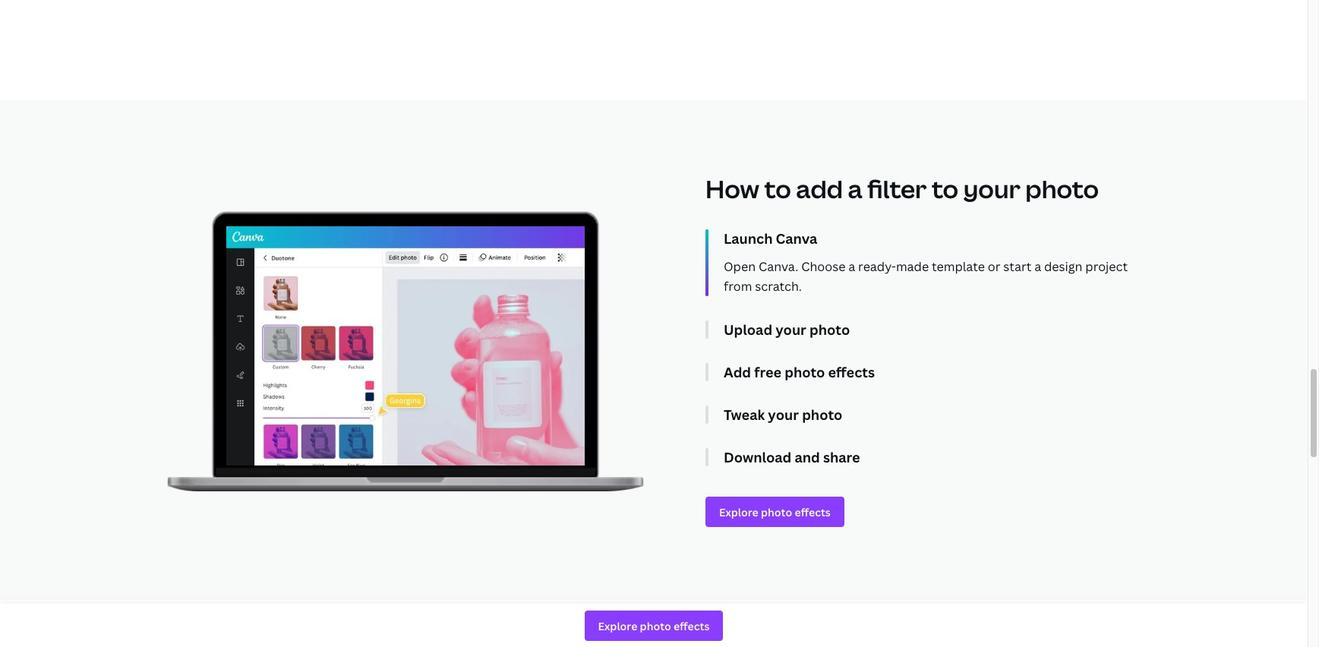 Task type: locate. For each thing, give the bounding box(es) containing it.
a
[[848, 172, 863, 205], [849, 258, 856, 275], [1035, 258, 1042, 275]]

ready-
[[859, 258, 896, 275]]

download
[[724, 448, 792, 466]]

canva
[[776, 229, 818, 248]]

0 vertical spatial your
[[964, 172, 1021, 205]]

your for upload your photo
[[776, 321, 807, 339]]

to left add
[[765, 172, 791, 205]]

free
[[755, 363, 782, 381]]

a left ready-
[[849, 258, 856, 275]]

launch canva button
[[724, 229, 1142, 248]]

a for filter
[[848, 172, 863, 205]]

1 horizontal spatial to
[[932, 172, 959, 205]]

made
[[896, 258, 929, 275]]

your
[[964, 172, 1021, 205], [776, 321, 807, 339], [768, 406, 799, 424]]

2 vertical spatial your
[[768, 406, 799, 424]]

canva.
[[759, 258, 799, 275]]

download and share button
[[724, 448, 1142, 466]]

tweak
[[724, 406, 765, 424]]

1 vertical spatial your
[[776, 321, 807, 339]]

a for ready-
[[849, 258, 856, 275]]

0 horizontal spatial to
[[765, 172, 791, 205]]

effects
[[829, 363, 875, 381]]

launch
[[724, 229, 773, 248]]

launch canva
[[724, 229, 818, 248]]

share
[[823, 448, 861, 466]]

to right filter
[[932, 172, 959, 205]]

upload your photo
[[724, 321, 850, 339]]

scratch.
[[755, 278, 802, 295]]

to
[[765, 172, 791, 205], [932, 172, 959, 205]]

upload your photo button
[[724, 321, 1142, 339]]

or
[[988, 258, 1001, 275]]

your for tweak your photo
[[768, 406, 799, 424]]

add free photo effects
[[724, 363, 875, 381]]

tweak your photo
[[724, 406, 843, 424]]

template
[[932, 258, 985, 275]]

photo
[[1026, 172, 1099, 205], [810, 321, 850, 339], [785, 363, 825, 381], [802, 406, 843, 424]]

a right add
[[848, 172, 863, 205]]



Task type: vqa. For each thing, say whether or not it's contained in the screenshot.
Templates button
no



Task type: describe. For each thing, give the bounding box(es) containing it.
how to add a filter to your photo
[[706, 172, 1099, 205]]

photo for upload your photo
[[810, 321, 850, 339]]

photo for add free photo effects
[[785, 363, 825, 381]]

start
[[1004, 258, 1032, 275]]

design
[[1045, 258, 1083, 275]]

and
[[795, 448, 820, 466]]

how
[[706, 172, 760, 205]]

2 to from the left
[[932, 172, 959, 205]]

choose
[[802, 258, 846, 275]]

add free photo effects button
[[724, 363, 1142, 381]]

upload
[[724, 321, 773, 339]]

from
[[724, 278, 752, 295]]

how to add a filter to your photo image
[[226, 226, 585, 466]]

open
[[724, 258, 756, 275]]

photo for tweak your photo
[[802, 406, 843, 424]]

a right 'start'
[[1035, 258, 1042, 275]]

1 to from the left
[[765, 172, 791, 205]]

filter
[[868, 172, 927, 205]]

open canva. choose a ready-made template or start a design project from scratch.
[[724, 258, 1128, 295]]

project
[[1086, 258, 1128, 275]]

add
[[724, 363, 751, 381]]

download and share
[[724, 448, 861, 466]]

tweak your photo button
[[724, 406, 1142, 424]]

add
[[796, 172, 843, 205]]



